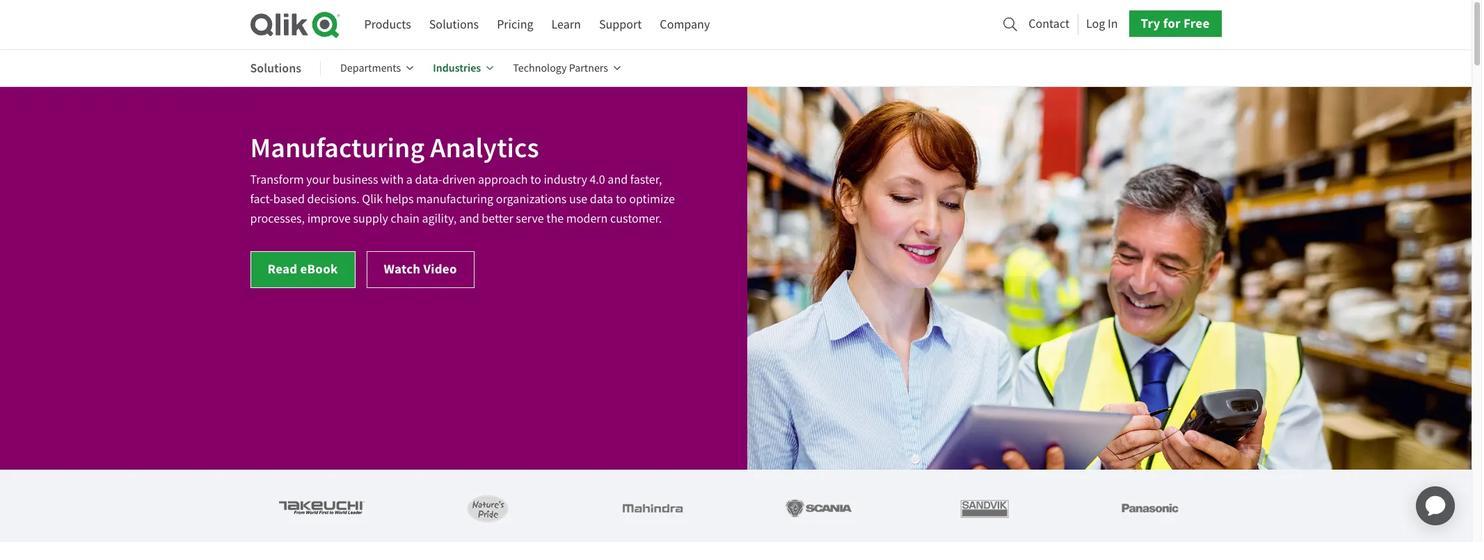 Task type: vqa. For each thing, say whether or not it's contained in the screenshot.
fact-
yes



Task type: locate. For each thing, give the bounding box(es) containing it.
0 vertical spatial and
[[608, 172, 628, 188]]

solutions up industries
[[429, 17, 479, 33]]

solutions menu bar
[[250, 52, 640, 85]]

solutions inside menu bar
[[429, 17, 479, 33]]

industries
[[433, 61, 481, 75]]

organizations
[[496, 191, 567, 207]]

to up organizations
[[530, 172, 541, 188]]

for
[[1163, 15, 1181, 32]]

solutions inside 'solutions' menu bar
[[250, 60, 301, 76]]

support link
[[599, 12, 642, 38]]

data
[[590, 191, 613, 207]]

1 vertical spatial and
[[459, 211, 479, 227]]

company link
[[660, 12, 710, 38]]

1 vertical spatial to
[[616, 191, 627, 207]]

industries link
[[433, 52, 494, 85]]

helps
[[385, 191, 414, 207]]

to
[[530, 172, 541, 188], [616, 191, 627, 207]]

technology
[[513, 61, 567, 75]]

industry
[[544, 172, 587, 188]]

4.0
[[590, 172, 605, 188]]

serve
[[516, 211, 544, 227]]

business
[[333, 172, 378, 188]]

0 horizontal spatial solutions
[[250, 60, 301, 76]]

menu bar
[[364, 12, 710, 38]]

a
[[406, 172, 413, 188]]

solutions link
[[429, 12, 479, 38]]

go to the home page. image
[[250, 11, 339, 38]]

log in
[[1086, 16, 1118, 32]]

your
[[306, 172, 330, 188]]

pricing
[[497, 17, 533, 33]]

0 horizontal spatial to
[[530, 172, 541, 188]]

application
[[1400, 470, 1472, 542]]

1 horizontal spatial to
[[616, 191, 627, 207]]

products link
[[364, 12, 411, 38]]

driven
[[442, 172, 476, 188]]

manufacturing
[[250, 129, 425, 166]]

1 horizontal spatial solutions
[[429, 17, 479, 33]]

fact-
[[250, 191, 273, 207]]

try for free
[[1141, 15, 1210, 32]]

contact link
[[1029, 12, 1070, 35]]

menu bar containing products
[[364, 12, 710, 38]]

data-
[[415, 172, 442, 188]]

agility,
[[422, 211, 457, 227]]

watch video
[[384, 260, 457, 278]]

to right data
[[616, 191, 627, 207]]

read
[[268, 260, 298, 278]]

1 vertical spatial solutions
[[250, 60, 301, 76]]

mahindra logo image
[[603, 487, 703, 531]]

takeuchi image
[[272, 487, 372, 531]]

menu bar inside qlik main element
[[364, 12, 710, 38]]

improve
[[307, 211, 351, 227]]

with
[[381, 172, 404, 188]]

and down manufacturing on the top left of page
[[459, 211, 479, 227]]

and right 4.0
[[608, 172, 628, 188]]

solutions down go to the home page. image
[[250, 60, 301, 76]]

learn
[[552, 17, 581, 33]]

ebook
[[300, 260, 338, 278]]

support
[[599, 17, 642, 33]]

try
[[1141, 15, 1161, 32]]

optimize
[[629, 191, 675, 207]]

solutions
[[429, 17, 479, 33], [250, 60, 301, 76]]

solutions for 'solutions' menu bar
[[250, 60, 301, 76]]

0 vertical spatial solutions
[[429, 17, 479, 33]]

scania logo image
[[769, 487, 869, 531]]

video
[[423, 260, 457, 278]]

read ebook link
[[250, 251, 355, 288]]

log in link
[[1086, 12, 1118, 35]]

and
[[608, 172, 628, 188], [459, 211, 479, 227]]



Task type: describe. For each thing, give the bounding box(es) containing it.
read ebook
[[268, 260, 338, 278]]

better
[[482, 211, 513, 227]]

log
[[1086, 16, 1105, 32]]

0 vertical spatial to
[[530, 172, 541, 188]]

qlik main element
[[364, 11, 1222, 38]]

company
[[660, 17, 710, 33]]

approach
[[478, 172, 528, 188]]

in
[[1108, 16, 1118, 32]]

try for free link
[[1129, 11, 1222, 37]]

contact
[[1029, 16, 1070, 32]]

partners
[[569, 61, 608, 75]]

watch video link
[[366, 251, 474, 288]]

qlik
[[362, 191, 383, 207]]

0 horizontal spatial and
[[459, 211, 479, 227]]

faster,
[[630, 172, 662, 188]]

technology partners link
[[513, 52, 621, 85]]

1 horizontal spatial and
[[608, 172, 628, 188]]

nature's pride logo image
[[437, 487, 538, 531]]

transform
[[250, 172, 304, 188]]

departments
[[340, 61, 401, 75]]

analytics
[[430, 129, 539, 166]]

technology partners
[[513, 61, 608, 75]]

manufacturing analytics transform your business with a data-driven approach to industry 4.0 and faster, fact-based decisions. qlik helps manufacturing organizations use data to optimize processes, improve supply chain agility, and better serve the modern customer.
[[250, 129, 675, 227]]

modern
[[566, 211, 608, 227]]

supply
[[353, 211, 388, 227]]

products
[[364, 17, 411, 33]]

departments link
[[340, 52, 414, 85]]

pricing link
[[497, 12, 533, 38]]

panasonic logo image
[[1100, 487, 1200, 531]]

sandvik logo image
[[934, 487, 1035, 531]]

based
[[273, 191, 305, 207]]

free
[[1184, 15, 1210, 32]]

learn link
[[552, 12, 581, 38]]

chain
[[391, 211, 420, 227]]

watch
[[384, 260, 421, 278]]

manufacturing
[[416, 191, 494, 207]]

decisions.
[[307, 191, 360, 207]]

customer.
[[610, 211, 662, 227]]

use
[[569, 191, 588, 207]]

the
[[547, 211, 564, 227]]

solutions for solutions link
[[429, 17, 479, 33]]

processes,
[[250, 211, 305, 227]]



